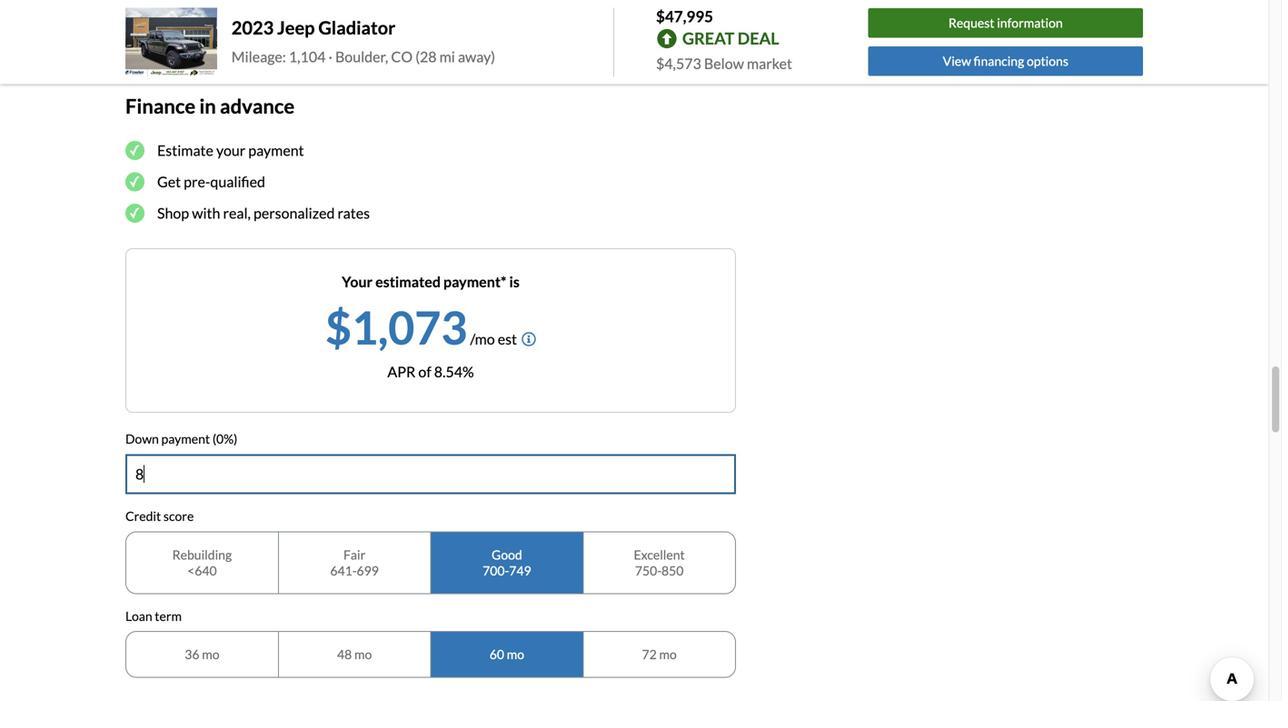 Task type: describe. For each thing, give the bounding box(es) containing it.
36
[[185, 646, 200, 662]]

72 mo
[[642, 646, 677, 662]]

641-
[[330, 563, 357, 578]]

history
[[157, 3, 199, 18]]

market
[[747, 55, 793, 72]]

mileage:
[[232, 48, 286, 65]]

fair 641-699
[[330, 547, 379, 578]]

info circle image
[[522, 332, 536, 347]]

fees,
[[675, 3, 701, 18]]

excellent
[[634, 547, 685, 562]]

rates
[[338, 204, 370, 222]]

vehicle.
[[452, 3, 494, 18]]

estimate your payment
[[157, 142, 304, 159]]

boulder,
[[335, 48, 389, 65]]

749
[[509, 563, 532, 578]]

jeep
[[277, 17, 315, 38]]

away)
[[458, 48, 496, 65]]

$1,073
[[325, 300, 468, 354]]

your
[[342, 273, 373, 291]]

price may exclude certain taxes, fees, and/or charges. see seller for details.
[[125, 3, 701, 38]]

48 mo
[[337, 646, 372, 662]]

2023 jeep gladiator image
[[125, 8, 217, 77]]

may
[[528, 3, 551, 18]]

get pre-qualified
[[157, 173, 265, 191]]

great deal
[[683, 28, 780, 48]]

(28
[[416, 48, 437, 65]]

$4,573 below market
[[656, 55, 793, 72]]

down payment (0%)
[[125, 431, 238, 447]]

co
[[391, 48, 413, 65]]

loan term
[[125, 608, 182, 623]]

with
[[192, 204, 220, 222]]

finance in advance
[[125, 94, 295, 118]]

shop with real, personalized rates
[[157, 204, 370, 222]]

2023 jeep gladiator mileage: 1,104 · boulder, co (28 mi away)
[[232, 17, 496, 65]]

2023
[[232, 17, 274, 38]]

payment*
[[444, 273, 507, 291]]

personalized
[[254, 204, 335, 222]]

mo for 48 mo
[[355, 646, 372, 662]]

charges.
[[165, 22, 211, 38]]

est
[[498, 330, 517, 348]]

in
[[199, 94, 216, 118]]

for inside price may exclude certain taxes, fees, and/or charges. see seller for details.
[[269, 22, 285, 38]]

good 700-749
[[483, 547, 532, 578]]

mo for 60 mo
[[507, 646, 525, 662]]

0 horizontal spatial payment
[[161, 431, 210, 447]]

apr
[[388, 363, 416, 381]]

below
[[705, 55, 745, 72]]

price history comprises prices posted on cargurus for this vehicle.
[[125, 3, 494, 18]]

qualified
[[210, 173, 265, 191]]

view financing options
[[943, 53, 1069, 69]]

gladiator
[[319, 17, 396, 38]]

good
[[492, 547, 523, 562]]

·
[[329, 48, 333, 65]]

certain
[[598, 3, 638, 18]]

apr of 8.54%
[[388, 363, 474, 381]]

information
[[998, 15, 1063, 31]]

Down payment (0%) text field
[[126, 455, 736, 493]]

finance
[[125, 94, 196, 118]]

credit
[[125, 508, 161, 524]]

advance
[[220, 94, 295, 118]]

of
[[419, 363, 432, 381]]

fair
[[344, 547, 366, 562]]

seller
[[236, 22, 266, 38]]

request
[[949, 15, 995, 31]]

great
[[683, 28, 735, 48]]

60 mo
[[490, 646, 525, 662]]

prices
[[260, 3, 294, 18]]



Task type: locate. For each thing, give the bounding box(es) containing it.
1 mo from the left
[[202, 646, 220, 662]]

2 mo from the left
[[355, 646, 372, 662]]

pre-
[[184, 173, 210, 191]]

mo right 48 on the left
[[355, 646, 372, 662]]

and/or
[[125, 22, 162, 38]]

request information button
[[869, 8, 1144, 38]]

see
[[213, 22, 233, 38]]

mo for 36 mo
[[202, 646, 220, 662]]

shop
[[157, 204, 189, 222]]

0 vertical spatial for
[[410, 3, 427, 18]]

(0%)
[[213, 431, 238, 447]]

<640
[[187, 563, 217, 578]]

financing
[[974, 53, 1025, 69]]

on
[[337, 3, 351, 18]]

down
[[125, 431, 159, 447]]

mo for 72 mo
[[660, 646, 677, 662]]

price
[[125, 3, 154, 18], [497, 3, 525, 18]]

699
[[357, 563, 379, 578]]

mo right 60
[[507, 646, 525, 662]]

payment
[[248, 142, 304, 159], [161, 431, 210, 447]]

term
[[155, 608, 182, 623]]

options
[[1027, 53, 1069, 69]]

750-
[[635, 563, 662, 578]]

view
[[943, 53, 972, 69]]

mi
[[440, 48, 455, 65]]

your
[[216, 142, 246, 159]]

mo right 72
[[660, 646, 677, 662]]

0 horizontal spatial for
[[269, 22, 285, 38]]

36 mo
[[185, 646, 220, 662]]

estimate
[[157, 142, 214, 159]]

cargurus
[[353, 3, 408, 18]]

1 horizontal spatial price
[[497, 3, 525, 18]]

comprises
[[201, 3, 258, 18]]

1 vertical spatial payment
[[161, 431, 210, 447]]

0 horizontal spatial price
[[125, 3, 154, 18]]

2 price from the left
[[497, 3, 525, 18]]

excellent 750-850
[[634, 547, 685, 578]]

exclude
[[554, 3, 596, 18]]

$4,573
[[656, 55, 702, 72]]

48
[[337, 646, 352, 662]]

is
[[510, 273, 520, 291]]

rebuilding
[[172, 547, 232, 562]]

3 mo from the left
[[507, 646, 525, 662]]

loan
[[125, 608, 152, 623]]

price for history
[[125, 3, 154, 18]]

get
[[157, 173, 181, 191]]

for left this
[[410, 3, 427, 18]]

price inside price may exclude certain taxes, fees, and/or charges. see seller for details.
[[497, 3, 525, 18]]

mo right 36
[[202, 646, 220, 662]]

1,104
[[289, 48, 326, 65]]

for down prices
[[269, 22, 285, 38]]

72
[[642, 646, 657, 662]]

mo
[[202, 646, 220, 662], [355, 646, 372, 662], [507, 646, 525, 662], [660, 646, 677, 662]]

60
[[490, 646, 505, 662]]

estimated
[[376, 273, 441, 291]]

price for may
[[497, 3, 525, 18]]

deal
[[738, 28, 780, 48]]

/mo
[[470, 330, 495, 348]]

price left may
[[497, 3, 525, 18]]

details.
[[288, 22, 327, 38]]

payment right your
[[248, 142, 304, 159]]

view financing options button
[[869, 46, 1144, 76]]

score
[[164, 508, 194, 524]]

this
[[429, 3, 450, 18]]

700-
[[483, 563, 509, 578]]

posted
[[296, 3, 334, 18]]

1 price from the left
[[125, 3, 154, 18]]

8.54%
[[434, 363, 474, 381]]

1 horizontal spatial payment
[[248, 142, 304, 159]]

real,
[[223, 204, 251, 222]]

price up and/or
[[125, 3, 154, 18]]

850
[[662, 563, 684, 578]]

taxes,
[[640, 3, 672, 18]]

rebuilding <640
[[172, 547, 232, 578]]

your estimated payment* is
[[342, 273, 520, 291]]

$47,995
[[656, 7, 714, 25]]

credit score
[[125, 508, 194, 524]]

for
[[410, 3, 427, 18], [269, 22, 285, 38]]

4 mo from the left
[[660, 646, 677, 662]]

1 horizontal spatial for
[[410, 3, 427, 18]]

request information
[[949, 15, 1063, 31]]

$1,073 /mo est
[[325, 300, 517, 354]]

0 vertical spatial payment
[[248, 142, 304, 159]]

payment left (0%)
[[161, 431, 210, 447]]

1 vertical spatial for
[[269, 22, 285, 38]]



Task type: vqa. For each thing, say whether or not it's contained in the screenshot.
$47,995
yes



